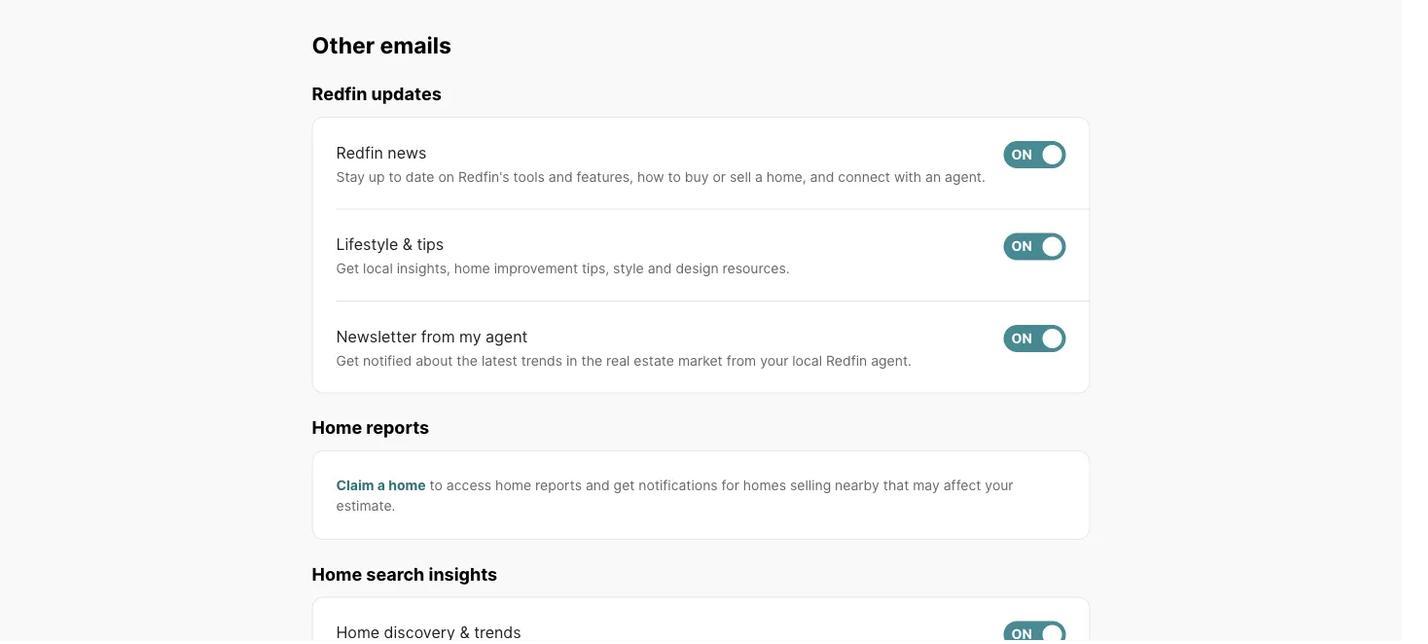 Task type: locate. For each thing, give the bounding box(es) containing it.
local inside lifestyle & tips get local insights, home improvement tips, style and design resources.
[[363, 260, 393, 277]]

1 vertical spatial from
[[727, 352, 756, 369]]

and inside to access home reports and get notifications for homes selling nearby that may affect your estimate.
[[586, 477, 610, 493]]

market
[[678, 352, 723, 369]]

2 home from the top
[[312, 563, 362, 585]]

buy
[[685, 168, 709, 185]]

on for lifestyle & tips
[[1012, 238, 1032, 254]]

0 horizontal spatial local
[[363, 260, 393, 277]]

0 vertical spatial on
[[1012, 146, 1032, 163]]

tips
[[417, 235, 444, 254]]

get down newsletter
[[336, 352, 359, 369]]

0 horizontal spatial your
[[760, 352, 789, 369]]

home left search
[[312, 563, 362, 585]]

other
[[312, 32, 375, 59]]

and left get
[[586, 477, 610, 493]]

home
[[312, 417, 362, 438], [312, 563, 362, 585]]

about
[[416, 352, 453, 369]]

a
[[755, 168, 763, 185], [377, 477, 385, 493]]

1 horizontal spatial reports
[[535, 477, 582, 493]]

1 horizontal spatial from
[[727, 352, 756, 369]]

other emails
[[312, 32, 452, 59]]

design
[[676, 260, 719, 277]]

agent
[[486, 327, 528, 346]]

to inside to access home reports and get notifications for homes selling nearby that may affect your estimate.
[[430, 477, 443, 493]]

latest
[[482, 352, 517, 369]]

1 home from the top
[[312, 417, 362, 438]]

3 on from the top
[[1012, 330, 1032, 346]]

0 horizontal spatial agent.
[[871, 352, 912, 369]]

0 horizontal spatial from
[[421, 327, 455, 346]]

redfin
[[312, 83, 367, 104], [336, 143, 383, 162], [826, 352, 867, 369]]

1 on from the top
[[1012, 146, 1032, 163]]

claim
[[336, 477, 374, 493]]

notified
[[363, 352, 412, 369]]

tools
[[513, 168, 545, 185]]

a up estimate. on the bottom of page
[[377, 477, 385, 493]]

agent.
[[945, 168, 986, 185], [871, 352, 912, 369]]

affect
[[944, 477, 981, 493]]

the right in
[[581, 352, 603, 369]]

home up estimate. on the bottom of page
[[388, 477, 426, 493]]

1 vertical spatial agent.
[[871, 352, 912, 369]]

0 vertical spatial redfin
[[312, 83, 367, 104]]

0 horizontal spatial home
[[388, 477, 426, 493]]

0 vertical spatial reports
[[366, 417, 429, 438]]

redfin inside redfin news stay up to date on redfin's tools and features, how to buy or sell a home, and connect with an agent.
[[336, 143, 383, 162]]

0 vertical spatial from
[[421, 327, 455, 346]]

1 vertical spatial on
[[1012, 238, 1032, 254]]

how
[[637, 168, 664, 185]]

home inside to access home reports and get notifications for homes selling nearby that may affect your estimate.
[[495, 477, 531, 493]]

the down my at bottom left
[[457, 352, 478, 369]]

your right affect
[[985, 477, 1014, 493]]

an
[[926, 168, 941, 185]]

get
[[336, 260, 359, 277], [336, 352, 359, 369]]

0 vertical spatial local
[[363, 260, 393, 277]]

from up about on the bottom left of page
[[421, 327, 455, 346]]

get
[[614, 477, 635, 493]]

&
[[403, 235, 413, 254]]

home right insights,
[[454, 260, 490, 277]]

0 vertical spatial get
[[336, 260, 359, 277]]

reports
[[366, 417, 429, 438], [535, 477, 582, 493]]

None checkbox
[[1004, 141, 1066, 168], [1004, 233, 1066, 260], [1004, 325, 1066, 352], [1004, 141, 1066, 168], [1004, 233, 1066, 260], [1004, 325, 1066, 352]]

reports left get
[[535, 477, 582, 493]]

1 horizontal spatial a
[[755, 168, 763, 185]]

get inside lifestyle & tips get local insights, home improvement tips, style and design resources.
[[336, 260, 359, 277]]

may
[[913, 477, 940, 493]]

0 horizontal spatial to
[[389, 168, 402, 185]]

features,
[[577, 168, 633, 185]]

1 the from the left
[[457, 352, 478, 369]]

from right market
[[727, 352, 756, 369]]

reports inside to access home reports and get notifications for homes selling nearby that may affect your estimate.
[[535, 477, 582, 493]]

home reports
[[312, 417, 429, 438]]

your inside to access home reports and get notifications for homes selling nearby that may affect your estimate.
[[985, 477, 1014, 493]]

on for newsletter from my agent
[[1012, 330, 1032, 346]]

1 horizontal spatial home
[[454, 260, 490, 277]]

0 horizontal spatial a
[[377, 477, 385, 493]]

for
[[722, 477, 739, 493]]

get inside newsletter from my agent get notified about the latest trends in the real estate market from your local redfin agent.
[[336, 352, 359, 369]]

1 vertical spatial home
[[312, 563, 362, 585]]

home for to access home reports and get notifications for homes selling nearby that may affect your estimate.
[[495, 477, 531, 493]]

to access home reports and get notifications for homes selling nearby that may affect your estimate.
[[336, 477, 1014, 514]]

1 horizontal spatial the
[[581, 352, 603, 369]]

1 horizontal spatial agent.
[[945, 168, 986, 185]]

to
[[389, 168, 402, 185], [668, 168, 681, 185], [430, 477, 443, 493]]

2 on from the top
[[1012, 238, 1032, 254]]

2 get from the top
[[336, 352, 359, 369]]

on
[[1012, 146, 1032, 163], [1012, 238, 1032, 254], [1012, 330, 1032, 346]]

to left buy
[[668, 168, 681, 185]]

1 get from the top
[[336, 260, 359, 277]]

2 horizontal spatial home
[[495, 477, 531, 493]]

0 horizontal spatial the
[[457, 352, 478, 369]]

1 horizontal spatial local
[[792, 352, 822, 369]]

get down the 'lifestyle'
[[336, 260, 359, 277]]

2 vertical spatial redfin
[[826, 352, 867, 369]]

1 vertical spatial your
[[985, 477, 1014, 493]]

your
[[760, 352, 789, 369], [985, 477, 1014, 493]]

a right sell
[[755, 168, 763, 185]]

home for home reports
[[312, 417, 362, 438]]

and
[[549, 168, 573, 185], [810, 168, 834, 185], [648, 260, 672, 277], [586, 477, 610, 493]]

1 vertical spatial reports
[[535, 477, 582, 493]]

0 vertical spatial a
[[755, 168, 763, 185]]

claim a home link
[[336, 477, 426, 493]]

and right home,
[[810, 168, 834, 185]]

selling
[[790, 477, 831, 493]]

home
[[454, 260, 490, 277], [388, 477, 426, 493], [495, 477, 531, 493]]

1 vertical spatial get
[[336, 352, 359, 369]]

reports up claim a home
[[366, 417, 429, 438]]

1 horizontal spatial to
[[430, 477, 443, 493]]

1 vertical spatial a
[[377, 477, 385, 493]]

on for redfin news
[[1012, 146, 1032, 163]]

1 vertical spatial local
[[792, 352, 822, 369]]

stay
[[336, 168, 365, 185]]

news
[[388, 143, 427, 162]]

your right market
[[760, 352, 789, 369]]

0 vertical spatial your
[[760, 352, 789, 369]]

home right access
[[495, 477, 531, 493]]

agent. inside newsletter from my agent get notified about the latest trends in the real estate market from your local redfin agent.
[[871, 352, 912, 369]]

local
[[363, 260, 393, 277], [792, 352, 822, 369]]

2 vertical spatial on
[[1012, 330, 1032, 346]]

0 vertical spatial agent.
[[945, 168, 986, 185]]

1 horizontal spatial your
[[985, 477, 1014, 493]]

and right style
[[648, 260, 672, 277]]

home up claim on the left bottom of page
[[312, 417, 362, 438]]

1 vertical spatial redfin
[[336, 143, 383, 162]]

the
[[457, 352, 478, 369], [581, 352, 603, 369]]

notifications
[[639, 477, 718, 493]]

from
[[421, 327, 455, 346], [727, 352, 756, 369]]

None checkbox
[[1004, 621, 1066, 641]]

0 vertical spatial home
[[312, 417, 362, 438]]

updates
[[371, 83, 442, 104]]

emails
[[380, 32, 452, 59]]

real
[[606, 352, 630, 369]]

to left access
[[430, 477, 443, 493]]

to right up
[[389, 168, 402, 185]]

2 the from the left
[[581, 352, 603, 369]]

redfin inside newsletter from my agent get notified about the latest trends in the real estate market from your local redfin agent.
[[826, 352, 867, 369]]

your inside newsletter from my agent get notified about the latest trends in the real estate market from your local redfin agent.
[[760, 352, 789, 369]]

agent. inside redfin news stay up to date on redfin's tools and features, how to buy or sell a home, and connect with an agent.
[[945, 168, 986, 185]]



Task type: vqa. For each thing, say whether or not it's contained in the screenshot.
other
yes



Task type: describe. For each thing, give the bounding box(es) containing it.
sell
[[730, 168, 751, 185]]

home for home search insights
[[312, 563, 362, 585]]

and inside lifestyle & tips get local insights, home improvement tips, style and design resources.
[[648, 260, 672, 277]]

0 horizontal spatial reports
[[366, 417, 429, 438]]

trends
[[521, 352, 563, 369]]

improvement
[[494, 260, 578, 277]]

in
[[566, 352, 578, 369]]

redfin news stay up to date on redfin's tools and features, how to buy or sell a home, and connect with an agent.
[[336, 143, 986, 185]]

estimate.
[[336, 497, 396, 514]]

lifestyle & tips get local insights, home improvement tips, style and design resources.
[[336, 235, 790, 277]]

newsletter
[[336, 327, 417, 346]]

homes
[[743, 477, 786, 493]]

lifestyle
[[336, 235, 398, 254]]

insights,
[[397, 260, 450, 277]]

nearby
[[835, 477, 880, 493]]

my
[[459, 327, 481, 346]]

a inside redfin news stay up to date on redfin's tools and features, how to buy or sell a home, and connect with an agent.
[[755, 168, 763, 185]]

resources.
[[723, 260, 790, 277]]

local inside newsletter from my agent get notified about the latest trends in the real estate market from your local redfin agent.
[[792, 352, 822, 369]]

connect
[[838, 168, 890, 185]]

2 horizontal spatial to
[[668, 168, 681, 185]]

insights
[[429, 563, 498, 585]]

or
[[713, 168, 726, 185]]

and right tools
[[549, 168, 573, 185]]

redfin for redfin news stay up to date on redfin's tools and features, how to buy or sell a home, and connect with an agent.
[[336, 143, 383, 162]]

claim a home
[[336, 477, 426, 493]]

home for claim a home
[[388, 477, 426, 493]]

date
[[406, 168, 435, 185]]

redfin for redfin updates
[[312, 83, 367, 104]]

up
[[369, 168, 385, 185]]

home,
[[767, 168, 806, 185]]

redfin's
[[458, 168, 510, 185]]

that
[[883, 477, 909, 493]]

with
[[894, 168, 922, 185]]

home inside lifestyle & tips get local insights, home improvement tips, style and design resources.
[[454, 260, 490, 277]]

estate
[[634, 352, 674, 369]]

tips,
[[582, 260, 609, 277]]

home search insights
[[312, 563, 498, 585]]

search
[[366, 563, 425, 585]]

on
[[438, 168, 454, 185]]

newsletter from my agent get notified about the latest trends in the real estate market from your local redfin agent.
[[336, 327, 912, 369]]

style
[[613, 260, 644, 277]]

access
[[447, 477, 492, 493]]

redfin updates
[[312, 83, 442, 104]]



